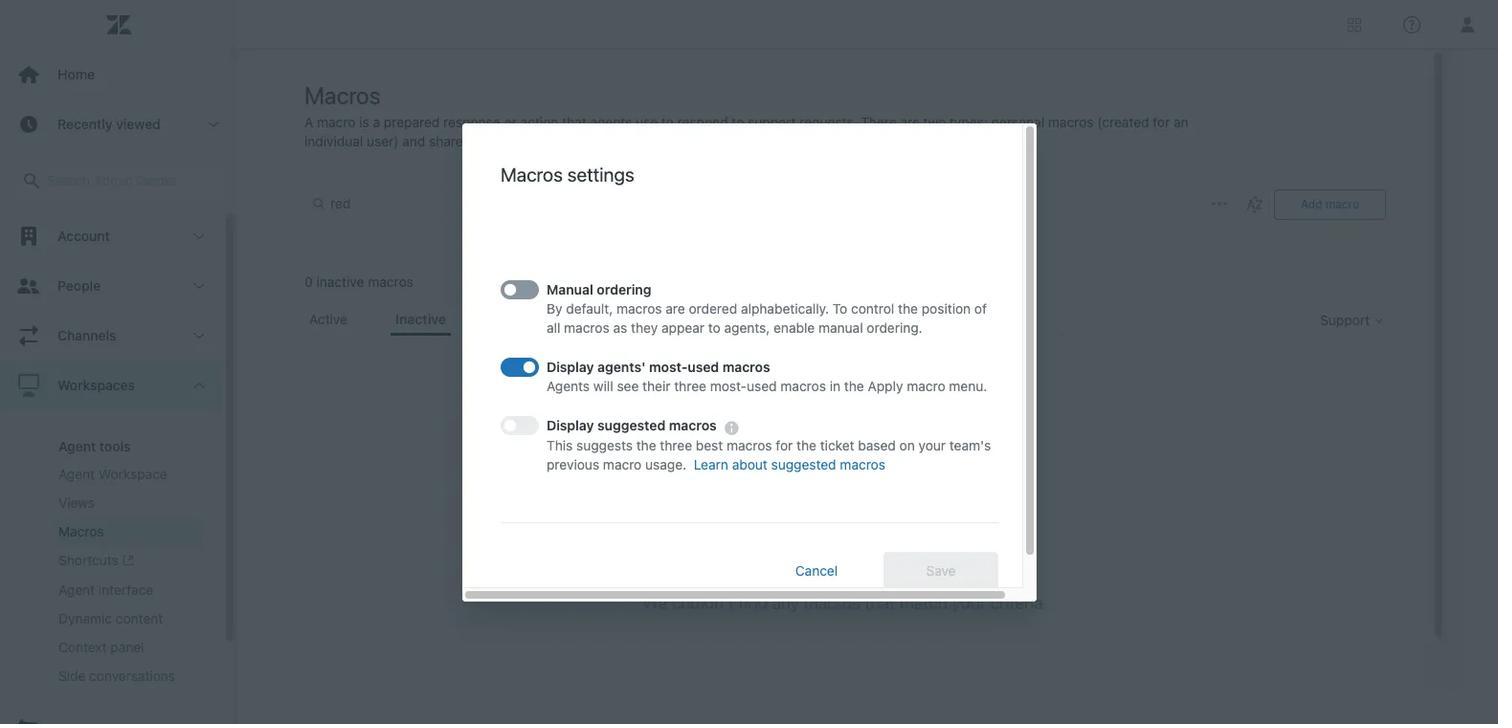 Task type: vqa. For each thing, say whether or not it's contained in the screenshot.
tree item within the primary element
yes



Task type: describe. For each thing, give the bounding box(es) containing it.
tree item inside primary element
[[0, 361, 222, 707]]

side conversations
[[58, 669, 175, 685]]

views link
[[51, 489, 203, 518]]

shortcuts
[[58, 553, 119, 569]]

dynamic content
[[58, 611, 163, 628]]

macros
[[58, 524, 104, 540]]

agent tools element
[[58, 439, 131, 455]]

context panel
[[58, 640, 144, 656]]

agent workspace
[[58, 466, 167, 483]]

macros link
[[51, 518, 203, 547]]

interface
[[98, 583, 153, 599]]

dynamic content link
[[51, 606, 203, 634]]

shortcuts link
[[51, 547, 203, 577]]

help image
[[1404, 16, 1421, 33]]

workspaces button
[[0, 361, 222, 411]]

macros element
[[58, 523, 104, 542]]

agent workspace element
[[58, 465, 167, 485]]

workspaces
[[57, 377, 135, 394]]

side
[[58, 669, 86, 685]]

context
[[58, 640, 107, 656]]

zendesk products image
[[1348, 18, 1362, 31]]

primary element
[[0, 0, 237, 725]]



Task type: locate. For each thing, give the bounding box(es) containing it.
None search field
[[2, 162, 235, 200]]

context panel element
[[58, 639, 144, 658]]

side conversations link
[[51, 663, 203, 692]]

3 agent from the top
[[58, 583, 95, 599]]

conversations
[[89, 669, 175, 685]]

dynamic
[[58, 611, 112, 628]]

tools
[[99, 439, 131, 455]]

agent left the tools at the left of the page
[[58, 439, 96, 455]]

agent tools
[[58, 439, 131, 455]]

agent workspace link
[[51, 461, 203, 489]]

none search field inside primary element
[[2, 162, 235, 200]]

tree item
[[0, 361, 222, 707]]

agent up dynamic on the left of page
[[58, 583, 95, 599]]

panel
[[110, 640, 144, 656]]

agent interface element
[[58, 582, 153, 601]]

2 agent from the top
[[58, 466, 95, 483]]

workspace
[[98, 466, 167, 483]]

0 vertical spatial agent
[[58, 439, 96, 455]]

shortcuts element
[[58, 552, 134, 572]]

views
[[58, 495, 95, 511]]

context panel link
[[51, 634, 203, 663]]

1 vertical spatial agent
[[58, 466, 95, 483]]

2 vertical spatial agent
[[58, 583, 95, 599]]

content
[[116, 611, 163, 628]]

agent up views
[[58, 466, 95, 483]]

agent interface
[[58, 583, 153, 599]]

agent for agent tools
[[58, 439, 96, 455]]

tree item containing workspaces
[[0, 361, 222, 707]]

agent
[[58, 439, 96, 455], [58, 466, 95, 483], [58, 583, 95, 599]]

views element
[[58, 494, 95, 513]]

agent for agent interface
[[58, 583, 95, 599]]

agent for agent workspace
[[58, 466, 95, 483]]

workspaces group
[[0, 411, 222, 707]]

agent interface link
[[51, 577, 203, 606]]

dynamic content element
[[58, 610, 163, 629]]

Search Admin Center field
[[47, 172, 213, 190]]

1 agent from the top
[[58, 439, 96, 455]]

side conversations element
[[58, 668, 175, 687]]



